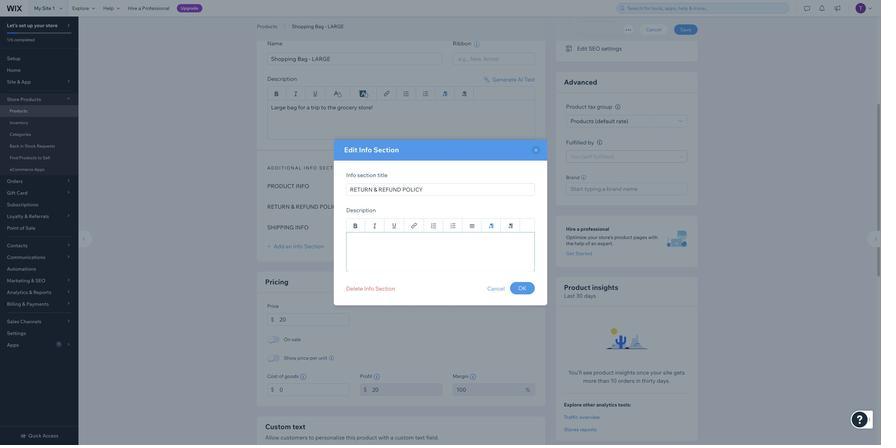 Task type: vqa. For each thing, say whether or not it's contained in the screenshot.
3/8
no



Task type: describe. For each thing, give the bounding box(es) containing it.
sections
[[320, 165, 348, 171]]

up
[[27, 22, 33, 29]]

shopping bag - large
[[292, 23, 344, 30]]

field.
[[427, 435, 439, 442]]

per
[[310, 355, 318, 362]]

to inside sidebar element
[[38, 155, 42, 161]]

product for tax
[[567, 103, 587, 110]]

on sale
[[284, 337, 301, 343]]

optimize your store's product pages with the help of an expert.
[[567, 235, 659, 247]]

products up name
[[257, 23, 278, 30]]

2 horizontal spatial info tooltip image
[[616, 105, 621, 110]]

margin
[[453, 374, 469, 380]]

store
[[7, 96, 19, 103]]

false text field
[[268, 100, 536, 140]]

policy
[[320, 203, 340, 210]]

inventory
[[10, 120, 28, 125]]

on
[[284, 337, 291, 343]]

create
[[578, 17, 595, 24]]

info inside form
[[293, 243, 303, 250]]

inventory link
[[0, 117, 79, 129]]

stores reports
[[565, 427, 597, 434]]

ecommerce
[[10, 167, 33, 172]]

delete info section button
[[347, 282, 396, 295]]

add an info section link
[[268, 243, 324, 250]]

setup link
[[0, 53, 79, 64]]

basic info
[[268, 22, 300, 28]]

pages
[[634, 235, 648, 241]]

cost of goods
[[268, 374, 299, 380]]

$ for %
[[364, 387, 367, 394]]

ai
[[518, 76, 524, 83]]

get started link
[[567, 251, 593, 257]]

1 vertical spatial products link
[[0, 105, 79, 117]]

title
[[378, 172, 388, 179]]

your inside the optimize your store's product pages with the help of an expert.
[[588, 235, 598, 241]]

promote image
[[567, 32, 574, 38]]

to inside text field
[[321, 104, 327, 111]]

Select box search field
[[459, 53, 530, 65]]

description inside form
[[268, 75, 297, 82]]

sell
[[43, 155, 50, 161]]

1 horizontal spatial text
[[416, 435, 425, 442]]

bag
[[383, 183, 395, 190]]

last
[[565, 293, 576, 300]]

with inside the optimize your store's product pages with the help of an expert.
[[649, 235, 659, 241]]

ecommerce apps link
[[0, 164, 79, 176]]

coupon
[[596, 17, 616, 24]]

custom
[[395, 435, 414, 442]]

Start typing a brand name field
[[569, 183, 685, 195]]

a up optimize
[[577, 227, 580, 233]]

section for edit info section
[[374, 146, 399, 154]]

basic
[[268, 22, 284, 28]]

custom text allow customers to personalize this product with a custom text field.
[[265, 423, 439, 442]]

additional info sections
[[268, 165, 348, 171]]

quick access
[[28, 433, 58, 440]]

site
[[42, 5, 51, 11]]

trip
[[311, 104, 320, 111]]

point of sale
[[7, 225, 35, 232]]

info tooltip image for margin
[[470, 374, 477, 381]]

unit
[[319, 355, 328, 362]]

large
[[328, 23, 344, 30]]

group
[[597, 103, 613, 110]]

set
[[19, 22, 26, 29]]

grocery
[[338, 104, 357, 111]]

sale
[[26, 225, 35, 232]]

info for additional
[[304, 165, 318, 171]]

a inside hire a professional link
[[138, 5, 141, 11]]

hire a professional link
[[124, 0, 174, 17]]

of for goods
[[279, 374, 284, 380]]

brand
[[567, 175, 580, 181]]

delete
[[347, 285, 363, 292]]

info section title
[[347, 172, 388, 179]]

this inside button
[[601, 31, 611, 38]]

in inside the 'you'll see product insights once your site gets more than 10 orders in thirty days.'
[[637, 378, 641, 385]]

explore for explore
[[72, 5, 89, 11]]

edit info section
[[345, 146, 399, 154]]

promote
[[578, 31, 600, 38]]

insights inside product insights last 30 days
[[593, 284, 619, 292]]

cotton
[[396, 183, 414, 190]]

analytics
[[597, 403, 618, 409]]

sidebar element
[[0, 17, 79, 446]]

requests
[[37, 144, 55, 149]]

an inside the optimize your store's product pages with the help of an expert.
[[592, 241, 597, 247]]

0 horizontal spatial an
[[286, 243, 292, 250]]

info up section
[[359, 146, 372, 154]]

seo
[[589, 45, 601, 52]]

settings
[[7, 331, 26, 337]]

you (self fulfilled)
[[571, 153, 615, 160]]

categories
[[10, 132, 31, 137]]

point
[[7, 225, 19, 232]]

1 vertical spatial description
[[347, 207, 376, 214]]

cost
[[268, 374, 278, 380]]

flavors
[[435, 183, 452, 190]]

(self
[[582, 153, 593, 160]]

with inside custom text allow customers to personalize this product with a custom text field.
[[379, 435, 390, 442]]

product
[[268, 183, 295, 190]]

days.
[[658, 378, 671, 385]]

goods
[[285, 374, 299, 380]]

ok
[[519, 285, 527, 292]]

info inside button
[[365, 285, 375, 292]]

shopping
[[292, 23, 314, 30]]

settings link
[[0, 328, 79, 340]]

create coupon
[[578, 17, 616, 24]]

products up ecommerce apps
[[19, 155, 37, 161]]

overview
[[580, 415, 601, 421]]

large bag for a trip to the grocery store!
[[271, 104, 373, 111]]

quick access button
[[20, 433, 58, 440]]

more
[[584, 378, 597, 385]]

info left section
[[347, 172, 356, 179]]

home
[[7, 67, 21, 73]]

generate ai text
[[493, 76, 536, 83]]

upgrade
[[181, 6, 198, 11]]

this inside custom text allow customers to personalize this product with a custom text field.
[[346, 435, 356, 442]]

get
[[567, 251, 575, 257]]

of for sale
[[20, 225, 24, 232]]

%
[[526, 387, 530, 394]]

delete info section
[[347, 285, 396, 292]]

subscriptions
[[7, 202, 38, 208]]

products inside popup button
[[20, 96, 41, 103]]

Search for tools, apps, help & more... field
[[626, 3, 787, 13]]



Task type: locate. For each thing, give the bounding box(es) containing it.
1 vertical spatial cancel
[[488, 285, 505, 292]]

form
[[75, 0, 882, 446]]

edit for edit info section
[[345, 146, 358, 154]]

0 vertical spatial with
[[649, 235, 659, 241]]

your right up
[[34, 22, 45, 29]]

1 vertical spatial explore
[[565, 403, 582, 409]]

1 horizontal spatial of
[[279, 374, 284, 380]]

info for basic
[[286, 22, 300, 28]]

a left custom
[[391, 435, 394, 442]]

30
[[577, 293, 584, 300]]

(default
[[596, 118, 616, 125]]

to right trip
[[321, 104, 327, 111]]

1 vertical spatial in
[[637, 378, 641, 385]]

cancel
[[647, 27, 662, 33], [488, 285, 505, 292]]

1 horizontal spatial explore
[[565, 403, 582, 409]]

in inside back in stock requests link
[[20, 144, 24, 149]]

1 vertical spatial cancel button
[[488, 282, 505, 295]]

access
[[43, 433, 58, 440]]

1 horizontal spatial products link
[[254, 23, 281, 30]]

$ down profit
[[364, 387, 367, 394]]

product up the 30
[[565, 284, 591, 292]]

0 vertical spatial description
[[268, 75, 297, 82]]

products link down store products
[[0, 105, 79, 117]]

description
[[268, 75, 297, 82], [347, 207, 376, 214]]

info
[[296, 183, 310, 190], [295, 224, 309, 231]]

shipping info
[[268, 224, 309, 231]]

stores
[[565, 427, 579, 434]]

return
[[268, 203, 290, 210]]

other
[[583, 403, 596, 409]]

custom
[[265, 423, 291, 432]]

the inside large bag for a trip to the grocery store! text field
[[328, 104, 336, 111]]

info up add an info section on the bottom left of page
[[295, 224, 309, 231]]

1 horizontal spatial info
[[304, 165, 318, 171]]

0 vertical spatial of
[[20, 225, 24, 232]]

2 vertical spatial section
[[376, 285, 396, 292]]

1 vertical spatial product
[[565, 284, 591, 292]]

0 horizontal spatial cancel
[[488, 285, 505, 292]]

save
[[681, 27, 692, 33]]

shipping
[[268, 224, 294, 231]]

by
[[588, 139, 595, 146]]

0 horizontal spatial with
[[379, 435, 390, 442]]

the left grocery
[[328, 104, 336, 111]]

point of sale link
[[0, 223, 79, 234]]

products link up name
[[254, 23, 281, 30]]

0 vertical spatial your
[[34, 22, 45, 29]]

info tooltip image right "group"
[[616, 105, 621, 110]]

with left custom
[[379, 435, 390, 442]]

tax
[[588, 103, 596, 110]]

&
[[291, 203, 295, 210]]

generate
[[493, 76, 517, 83]]

0 horizontal spatial explore
[[72, 5, 89, 11]]

traffic overview link
[[565, 415, 690, 421]]

2 horizontal spatial of
[[586, 241, 591, 247]]

this
[[601, 31, 611, 38], [346, 435, 356, 442]]

your inside the 'you'll see product insights once your site gets more than 10 orders in thirty days.'
[[651, 370, 662, 377]]

insights inside the 'you'll see product insights once your site gets more than 10 orders in thirty days.'
[[616, 370, 636, 377]]

1 vertical spatial info
[[295, 224, 309, 231]]

product inside the optimize your store's product pages with the help of an expert.
[[615, 235, 633, 241]]

0 vertical spatial insights
[[593, 284, 619, 292]]

of left sale
[[20, 225, 24, 232]]

1 vertical spatial info
[[304, 165, 318, 171]]

1
[[52, 5, 55, 11]]

10
[[611, 378, 617, 385]]

insights up orders
[[616, 370, 636, 377]]

description down 12"
[[347, 207, 376, 214]]

0 horizontal spatial to
[[38, 155, 42, 161]]

find products to sell link
[[0, 152, 79, 164]]

an left expert.
[[592, 241, 597, 247]]

info tooltip image right margin
[[470, 374, 477, 381]]

hire for hire a professional
[[128, 5, 137, 11]]

you
[[571, 153, 581, 160]]

a inside large bag for a trip to the grocery store! text field
[[307, 104, 310, 111]]

edit seo settings
[[578, 45, 623, 52]]

product insights last 30 days
[[565, 284, 619, 300]]

of inside the optimize your store's product pages with the help of an expert.
[[586, 241, 591, 247]]

fulfilled by
[[567, 139, 595, 146]]

section up 'title'
[[374, 146, 399, 154]]

info tooltip image right by
[[598, 140, 603, 146]]

1/6
[[7, 37, 13, 42]]

started
[[576, 251, 593, 257]]

product for insights
[[565, 284, 591, 292]]

section down shipping info
[[305, 243, 324, 250]]

1 horizontal spatial cancel
[[647, 27, 662, 33]]

store products
[[7, 96, 41, 103]]

e.g., Tech Specs text field
[[347, 183, 535, 196]]

0 vertical spatial section
[[374, 146, 399, 154]]

section for delete info section
[[376, 285, 396, 292]]

0 vertical spatial info
[[296, 183, 310, 190]]

an right add
[[286, 243, 292, 250]]

info left sections
[[304, 165, 318, 171]]

info tooltip image
[[616, 105, 621, 110], [300, 374, 307, 381], [470, 374, 477, 381]]

explore up traffic
[[565, 403, 582, 409]]

bag
[[315, 23, 324, 30]]

than
[[598, 378, 610, 385]]

price
[[298, 355, 309, 362]]

None text field
[[373, 384, 443, 396], [453, 384, 523, 396], [373, 384, 443, 396], [453, 384, 523, 396]]

apps
[[34, 167, 45, 172]]

the
[[328, 104, 336, 111], [567, 241, 574, 247]]

8"
[[377, 183, 382, 190]]

promote this product button
[[567, 30, 632, 40]]

0 horizontal spatial edit
[[345, 146, 358, 154]]

1 vertical spatial to
[[38, 155, 42, 161]]

0 horizontal spatial this
[[346, 435, 356, 442]]

$
[[271, 316, 274, 323], [271, 387, 274, 394], [364, 387, 367, 394]]

1 horizontal spatial an
[[592, 241, 597, 247]]

product inside product insights last 30 days
[[565, 284, 591, 292]]

1 vertical spatial insights
[[616, 370, 636, 377]]

automations link
[[0, 264, 79, 275]]

cancel button left ok
[[488, 282, 505, 295]]

products right store
[[20, 96, 41, 103]]

1 vertical spatial this
[[346, 435, 356, 442]]

a inside custom text allow customers to personalize this product with a custom text field.
[[391, 435, 394, 442]]

0 horizontal spatial description
[[268, 75, 297, 82]]

section inside button
[[376, 285, 396, 292]]

1 vertical spatial text
[[416, 435, 425, 442]]

1 vertical spatial hire
[[567, 227, 576, 233]]

products (default rate)
[[571, 118, 629, 125]]

0 vertical spatial info
[[286, 22, 300, 28]]

upgrade button
[[177, 4, 202, 12]]

2 vertical spatial to
[[309, 435, 315, 442]]

cancel button
[[641, 24, 668, 35], [488, 282, 505, 295]]

insights
[[593, 284, 619, 292], [616, 370, 636, 377]]

store's
[[599, 235, 614, 241]]

0 vertical spatial to
[[321, 104, 327, 111]]

text
[[525, 76, 536, 83]]

this right personalize
[[346, 435, 356, 442]]

0 vertical spatial product
[[567, 103, 587, 110]]

text up customers
[[293, 423, 306, 432]]

your up thirty
[[651, 370, 662, 377]]

1 vertical spatial edit
[[345, 146, 358, 154]]

product inside the 'you'll see product insights once your site gets more than 10 orders in thirty days.'
[[594, 370, 615, 377]]

0 vertical spatial text
[[293, 423, 306, 432]]

in right 'back'
[[20, 144, 24, 149]]

1 horizontal spatial cancel button
[[641, 24, 668, 35]]

1 horizontal spatial info tooltip image
[[470, 374, 477, 381]]

quick
[[28, 433, 42, 440]]

section
[[358, 172, 377, 179]]

edit inside button
[[578, 45, 588, 52]]

let's set up your store
[[7, 22, 58, 29]]

hire right 'help' "button"
[[128, 5, 137, 11]]

back
[[10, 144, 19, 149]]

2 vertical spatial of
[[279, 374, 284, 380]]

a right for
[[307, 104, 310, 111]]

1 vertical spatial the
[[567, 241, 574, 247]]

info tooltip image
[[598, 140, 603, 146], [374, 374, 380, 381]]

1 horizontal spatial edit
[[578, 45, 588, 52]]

in
[[20, 144, 24, 149], [637, 378, 641, 385]]

2 horizontal spatial your
[[651, 370, 662, 377]]

a left professional
[[138, 5, 141, 11]]

$ down cost
[[271, 387, 274, 394]]

0 vertical spatial the
[[328, 104, 336, 111]]

0 vertical spatial info tooltip image
[[598, 140, 603, 146]]

promote coupon image
[[567, 18, 574, 24]]

explore for explore other analytics tools:
[[565, 403, 582, 409]]

0 horizontal spatial hire
[[128, 5, 137, 11]]

0 vertical spatial this
[[601, 31, 611, 38]]

1 vertical spatial info tooltip image
[[374, 374, 380, 381]]

1 horizontal spatial to
[[309, 435, 315, 442]]

to inside custom text allow customers to personalize this product with a custom text field.
[[309, 435, 315, 442]]

generate ai text button
[[483, 75, 536, 84]]

0 horizontal spatial your
[[34, 22, 45, 29]]

the for grocery
[[328, 104, 336, 111]]

1 horizontal spatial the
[[567, 241, 574, 247]]

insights up days
[[593, 284, 619, 292]]

$ for on sale
[[271, 316, 274, 323]]

cancel left ok
[[488, 285, 505, 292]]

ok button
[[510, 282, 535, 295]]

sale
[[292, 337, 301, 343]]

hire up optimize
[[567, 227, 576, 233]]

product left tax
[[567, 103, 587, 110]]

info
[[359, 146, 372, 154], [347, 172, 356, 179], [293, 243, 303, 250], [365, 285, 375, 292]]

refund
[[296, 203, 319, 210]]

edit up sections
[[345, 146, 358, 154]]

edit for edit seo settings
[[578, 45, 588, 52]]

1 horizontal spatial info tooltip image
[[598, 140, 603, 146]]

subscriptions link
[[0, 199, 79, 211]]

2 horizontal spatial to
[[321, 104, 327, 111]]

store
[[46, 22, 58, 29]]

the for help
[[567, 241, 574, 247]]

your inside sidebar element
[[34, 22, 45, 29]]

2 vertical spatial your
[[651, 370, 662, 377]]

0 horizontal spatial text
[[293, 423, 306, 432]]

0 vertical spatial edit
[[578, 45, 588, 52]]

of inside point of sale link
[[20, 225, 24, 232]]

explore right '1'
[[72, 5, 89, 11]]

1 horizontal spatial this
[[601, 31, 611, 38]]

the left help
[[567, 241, 574, 247]]

1 vertical spatial section
[[305, 243, 324, 250]]

find
[[10, 155, 18, 161]]

in down once
[[637, 378, 641, 385]]

products down product tax group
[[571, 118, 594, 125]]

products link inside form
[[254, 23, 281, 30]]

0 vertical spatial hire
[[128, 5, 137, 11]]

section right delete
[[376, 285, 396, 292]]

1 horizontal spatial your
[[588, 235, 598, 241]]

cancel button left save button
[[641, 24, 668, 35]]

return & refund policy
[[268, 203, 340, 210]]

0 vertical spatial cancel button
[[641, 24, 668, 35]]

1 horizontal spatial hire
[[567, 227, 576, 233]]

info tooltip image right profit
[[374, 374, 380, 381]]

with
[[649, 235, 659, 241], [379, 435, 390, 442]]

of right help
[[586, 241, 591, 247]]

professional
[[142, 5, 170, 11]]

edit left seo
[[578, 45, 588, 52]]

false text field
[[347, 232, 535, 272]]

0 horizontal spatial products link
[[0, 105, 79, 117]]

0 vertical spatial explore
[[72, 5, 89, 11]]

0 vertical spatial cancel
[[647, 27, 662, 33]]

home link
[[0, 64, 79, 76]]

stores reports link
[[565, 427, 690, 434]]

0 horizontal spatial of
[[20, 225, 24, 232]]

products up inventory
[[10, 109, 27, 114]]

0 horizontal spatial the
[[328, 104, 336, 111]]

your
[[34, 22, 45, 29], [588, 235, 598, 241], [651, 370, 662, 377]]

this down coupon at the top of the page
[[601, 31, 611, 38]]

hire inside form
[[567, 227, 576, 233]]

fulfilled
[[567, 139, 587, 146]]

the inside the optimize your store's product pages with the help of an expert.
[[567, 241, 574, 247]]

products
[[257, 23, 278, 30], [20, 96, 41, 103], [10, 109, 27, 114], [571, 118, 594, 125], [19, 155, 37, 161]]

1 vertical spatial your
[[588, 235, 598, 241]]

product inside custom text allow customers to personalize this product with a custom text field.
[[357, 435, 377, 442]]

0 horizontal spatial cancel button
[[488, 282, 505, 295]]

my site 1
[[34, 5, 55, 11]]

store!
[[359, 104, 373, 111]]

advanced
[[565, 78, 598, 87]]

to right customers
[[309, 435, 315, 442]]

cancel left save button
[[647, 27, 662, 33]]

0 horizontal spatial info
[[286, 22, 300, 28]]

0 horizontal spatial info tooltip image
[[374, 374, 380, 381]]

description up 'large'
[[268, 75, 297, 82]]

info tooltip image for fulfilled by
[[598, 140, 603, 146]]

profit
[[360, 374, 373, 380]]

seo settings image
[[567, 46, 574, 52]]

info tooltip image for cost of goods
[[300, 374, 307, 381]]

1 vertical spatial with
[[379, 435, 390, 442]]

0 horizontal spatial info tooltip image
[[300, 374, 307, 381]]

1 horizontal spatial with
[[649, 235, 659, 241]]

info right delete
[[365, 285, 375, 292]]

info for product info
[[296, 183, 310, 190]]

you'll see product insights once your site gets more than 10 orders in thirty days.
[[569, 370, 686, 385]]

price
[[268, 303, 279, 310]]

additional
[[268, 165, 302, 171]]

hire for hire a professional
[[567, 227, 576, 233]]

info down additional info sections
[[296, 183, 310, 190]]

product inside button
[[612, 31, 632, 38]]

1 horizontal spatial description
[[347, 207, 376, 214]]

optimize
[[567, 235, 587, 241]]

info for shipping info
[[295, 224, 309, 231]]

of right cost
[[279, 374, 284, 380]]

show
[[284, 355, 297, 362]]

once
[[637, 370, 650, 377]]

with right pages
[[649, 235, 659, 241]]

0 horizontal spatial in
[[20, 144, 24, 149]]

info right basic
[[286, 22, 300, 28]]

your down professional
[[588, 235, 598, 241]]

0 vertical spatial products link
[[254, 23, 281, 30]]

1 horizontal spatial in
[[637, 378, 641, 385]]

traffic overview
[[565, 415, 601, 421]]

you'll
[[569, 370, 582, 377]]

Add a product name text field
[[268, 53, 443, 65]]

0 vertical spatial in
[[20, 144, 24, 149]]

fulfilled)
[[594, 153, 615, 160]]

1/6 completed
[[7, 37, 35, 42]]

1 vertical spatial of
[[586, 241, 591, 247]]

info tooltip image for profit
[[374, 374, 380, 381]]

-
[[325, 23, 327, 30]]

save button
[[675, 24, 698, 35]]

None text field
[[280, 314, 350, 326], [280, 384, 350, 396], [280, 314, 350, 326], [280, 384, 350, 396]]

info tooltip image right goods
[[300, 374, 307, 381]]

$ down price
[[271, 316, 274, 323]]

to left sell
[[38, 155, 42, 161]]

form containing advanced
[[75, 0, 882, 446]]

info right add
[[293, 243, 303, 250]]

text left field.
[[416, 435, 425, 442]]

hire a professional
[[128, 5, 170, 11]]



